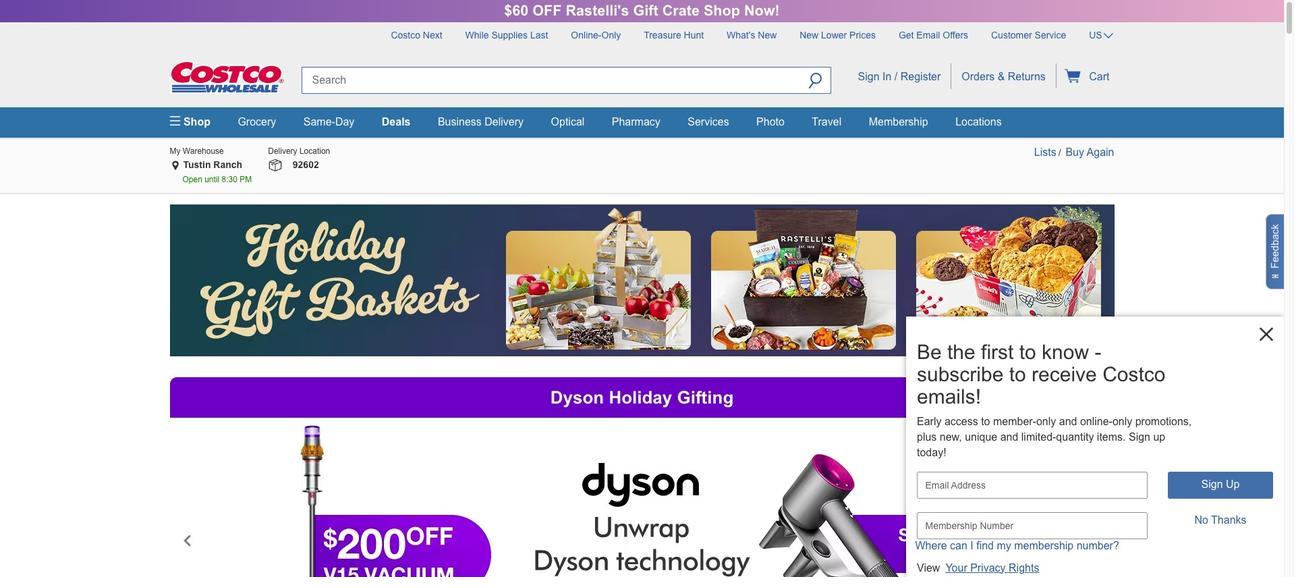 Task type: vqa. For each thing, say whether or not it's contained in the screenshot.
'Get'
yes



Task type: describe. For each thing, give the bounding box(es) containing it.
1 horizontal spatial shop
[[704, 2, 740, 19]]

off
[[533, 2, 562, 19]]

crate
[[663, 2, 700, 19]]

photo
[[757, 116, 785, 127]]

what's new
[[727, 30, 777, 40]]

my warehouse
[[170, 146, 224, 156]]

main element
[[170, 107, 1115, 137]]

same-day
[[304, 116, 355, 127]]

92602
[[293, 160, 319, 170]]

holiday
[[609, 387, 672, 407]]

tustin ranch button
[[181, 159, 242, 172]]

$60
[[504, 2, 529, 19]]

the
[[948, 341, 976, 363]]

number
[[980, 520, 1014, 531]]

membership for membership number
[[926, 520, 978, 531]]

up
[[1226, 479, 1240, 490]]

0 vertical spatial and
[[1059, 416, 1077, 427]]

business delivery link
[[438, 116, 524, 127]]

offers
[[943, 30, 969, 40]]

&
[[998, 71, 1005, 82]]

travel
[[812, 116, 842, 127]]

shop inside shop "link"
[[181, 116, 211, 127]]

new lower prices link
[[790, 22, 886, 42]]

costco next link
[[381, 22, 453, 42]]

buy again
[[1066, 146, 1115, 158]]

get email offers link
[[889, 22, 979, 42]]

customer
[[991, 30, 1032, 40]]

can
[[950, 540, 968, 551]]

deals link
[[382, 116, 411, 127]]

early access to member-only and online-only promotions, plus new, unique and limited-quantity items. sign up today!
[[917, 416, 1192, 458]]

2 only from the left
[[1113, 416, 1133, 427]]

services link
[[688, 116, 729, 127]]

treasure hunt
[[644, 30, 704, 40]]

2 new from the left
[[800, 30, 819, 40]]

last
[[530, 30, 548, 40]]

sign in / register
[[858, 71, 941, 82]]

sign inside early access to member-only and online-only promotions, plus new, unique and limited-quantity items. sign up today!
[[1129, 431, 1151, 443]]

plus
[[917, 431, 937, 443]]

find
[[977, 540, 994, 551]]

locations link
[[956, 116, 1002, 127]]

items.
[[1097, 431, 1126, 443]]

no thanks link
[[1195, 514, 1247, 525]]

us link
[[1079, 22, 1117, 43]]

until
[[205, 175, 219, 185]]

emails!
[[917, 385, 981, 408]]

services
[[688, 116, 729, 127]]

rights
[[1009, 562, 1040, 573]]

register
[[901, 71, 941, 82]]

day
[[335, 116, 355, 127]]

costco us homepage image
[[170, 61, 284, 94]]

0 vertical spatial costco
[[391, 30, 420, 40]]

delivery location
[[268, 146, 330, 156]]

know
[[1042, 341, 1089, 363]]

i
[[971, 540, 974, 551]]

dyson
[[551, 387, 604, 407]]

unique
[[965, 431, 998, 443]]

same-
[[304, 116, 335, 127]]

email inside be the first to know - subscribe to receive costco emails! element
[[926, 480, 949, 490]]

get
[[899, 30, 914, 40]]

lower
[[821, 30, 847, 40]]

sign for sign up
[[1202, 479, 1223, 490]]

membership number
[[926, 520, 1014, 531]]

receive
[[1032, 363, 1097, 385]]

today!
[[917, 447, 947, 458]]

deals
[[382, 116, 411, 127]]

no
[[1195, 514, 1209, 525]]

where can i find my membership number?
[[916, 540, 1120, 551]]

online-
[[1080, 416, 1113, 427]]

pm
[[240, 175, 252, 185]]

grocery link
[[238, 116, 276, 127]]

privacy
[[971, 562, 1006, 573]]

treasure
[[644, 30, 681, 40]]

to left receive
[[1010, 363, 1026, 385]]

no thanks
[[1195, 514, 1247, 525]]

Email Address email field
[[917, 471, 1148, 498]]

lists
[[1034, 146, 1057, 158]]

in
[[883, 71, 892, 82]]

online-
[[571, 30, 602, 40]]

supplies
[[492, 30, 528, 40]]

0 horizontal spatial delivery
[[268, 146, 297, 156]]

buy again link
[[1066, 146, 1115, 158]]

location
[[300, 146, 330, 156]]

now!
[[744, 2, 780, 19]]



Task type: locate. For each thing, give the bounding box(es) containing it.
new
[[758, 30, 777, 40], [800, 30, 819, 40]]

travel link
[[812, 116, 842, 127]]

delivery up 92602 button
[[268, 146, 297, 156]]

membership
[[1015, 540, 1074, 551]]

pharmacy
[[612, 116, 661, 127]]

business delivery
[[438, 116, 524, 127]]

0 horizontal spatial only
[[1037, 416, 1056, 427]]

1 horizontal spatial new
[[800, 30, 819, 40]]

0 horizontal spatial sign
[[858, 71, 880, 82]]

sign left up
[[1129, 431, 1151, 443]]

only
[[602, 30, 621, 40]]

number?
[[1077, 540, 1120, 551]]

access
[[945, 416, 978, 427]]

membership
[[869, 116, 929, 127], [926, 520, 978, 531]]

your
[[946, 562, 968, 573]]

sign left "up"
[[1202, 479, 1223, 490]]

dyson unwrap dyson technology this holiday $200 off vacuum. free shipping on supersonic hair dryer image
[[170, 418, 1115, 577]]

dyson holiday gifting
[[551, 387, 734, 407]]

be the first to know - subscribe to receive costco emails! element
[[906, 317, 1284, 577]]

your privacy rights link
[[946, 562, 1040, 573]]

prices
[[850, 30, 876, 40]]

1 horizontal spatial sign
[[1129, 431, 1151, 443]]

feedback link
[[1266, 214, 1290, 290]]

0 horizontal spatial and
[[1001, 431, 1019, 443]]

email left address
[[926, 480, 949, 490]]

92602 button
[[283, 159, 326, 172]]

membership up can
[[926, 520, 978, 531]]

and down member-
[[1001, 431, 1019, 443]]

my
[[997, 540, 1012, 551]]

2 horizontal spatial sign
[[1202, 479, 1223, 490]]

1 vertical spatial membership
[[926, 520, 978, 531]]

feedback
[[1270, 224, 1281, 269]]

orders
[[962, 71, 995, 82]]

and up quantity
[[1059, 416, 1077, 427]]

0 horizontal spatial costco
[[391, 30, 420, 40]]

tustin
[[183, 160, 211, 170]]

1 vertical spatial delivery
[[268, 146, 297, 156]]

new left lower
[[800, 30, 819, 40]]

photo link
[[757, 116, 785, 127]]

Membership Number field
[[917, 512, 1148, 539]]

treasure hunt link
[[634, 22, 714, 42]]

email inside get email offers link
[[917, 30, 940, 40]]

next
[[423, 30, 443, 40]]

online-only
[[571, 30, 621, 40]]

only
[[1037, 416, 1056, 427], [1113, 416, 1133, 427]]

costco right -
[[1103, 363, 1166, 385]]

membership inside main 'element'
[[869, 116, 929, 127]]

new lower prices
[[800, 30, 876, 40]]

sign up button
[[1168, 471, 1274, 498]]

1 horizontal spatial delivery
[[485, 116, 524, 127]]

0 vertical spatial email
[[917, 30, 940, 40]]

delivery right business
[[485, 116, 524, 127]]

0 vertical spatial shop
[[704, 2, 740, 19]]

shop up my warehouse
[[181, 116, 211, 127]]

service
[[1035, 30, 1067, 40]]

thanks
[[1212, 514, 1247, 525]]

while
[[465, 30, 489, 40]]

only up the items.
[[1113, 416, 1133, 427]]

be
[[917, 341, 942, 363]]

costco inside "be the first to know - subscribe to receive costco emails!"
[[1103, 363, 1166, 385]]

grocery
[[238, 116, 276, 127]]

to right first
[[1020, 341, 1037, 363]]

close email sign up form image
[[1260, 328, 1274, 343]]

holiday gift baskets image
[[170, 204, 1115, 356]]

8:30
[[222, 175, 238, 185]]

tustin ranch open until 8:30 pm
[[183, 160, 252, 185]]

1 new from the left
[[758, 30, 777, 40]]

again
[[1087, 146, 1115, 158]]

costco next
[[391, 30, 443, 40]]

us
[[1089, 30, 1103, 40]]

1 vertical spatial email
[[926, 480, 949, 490]]

1 vertical spatial shop
[[181, 116, 211, 127]]

orders & returns link
[[952, 64, 1056, 88]]

warehouse
[[183, 146, 224, 156]]

to
[[1020, 341, 1037, 363], [1010, 363, 1026, 385], [981, 416, 990, 427]]

customer service
[[991, 30, 1067, 40]]

0 vertical spatial delivery
[[485, 116, 524, 127]]

membership down the sign in / register
[[869, 116, 929, 127]]

email right get
[[917, 30, 940, 40]]

gifting
[[677, 387, 734, 407]]

cart link
[[1057, 64, 1115, 88]]

search image
[[809, 73, 822, 91]]

open
[[183, 175, 202, 185]]

0 horizontal spatial new
[[758, 30, 777, 40]]

delivery
[[485, 116, 524, 127], [268, 146, 297, 156]]

dyson holiday gifting link
[[170, 377, 1115, 577]]

1 horizontal spatial costco
[[1103, 363, 1166, 385]]

what's new link
[[717, 22, 787, 42]]

up
[[1154, 431, 1166, 443]]

membership inside be the first to know - subscribe to receive costco emails! element
[[926, 520, 978, 531]]

delivery inside main 'element'
[[485, 116, 524, 127]]

1 vertical spatial and
[[1001, 431, 1019, 443]]

to inside early access to member-only and online-only promotions, plus new, unique and limited-quantity items. sign up today!
[[981, 416, 990, 427]]

0 vertical spatial sign
[[858, 71, 880, 82]]

while supplies last link
[[455, 22, 558, 42]]

membership for membership
[[869, 116, 929, 127]]

sign for sign in / register
[[858, 71, 880, 82]]

limited-
[[1022, 431, 1057, 443]]

new down now!
[[758, 30, 777, 40]]

0 vertical spatial membership
[[869, 116, 929, 127]]

sign up
[[1202, 479, 1240, 490]]

sign inside button
[[1202, 479, 1223, 490]]

sign
[[858, 71, 880, 82], [1129, 431, 1151, 443], [1202, 479, 1223, 490]]

-
[[1095, 341, 1102, 363]]

0 horizontal spatial shop
[[181, 116, 211, 127]]

where can i find my membership number? link
[[916, 540, 1120, 551]]

shop link
[[170, 107, 223, 137]]

membership link
[[869, 116, 929, 127]]

early
[[917, 416, 942, 427]]

costco left next
[[391, 30, 420, 40]]

ranch
[[214, 160, 242, 170]]

address
[[951, 480, 986, 490]]

business
[[438, 116, 482, 127]]

buy
[[1066, 146, 1085, 158]]

email address
[[926, 480, 986, 490]]

1 horizontal spatial only
[[1113, 416, 1133, 427]]

1 horizontal spatial and
[[1059, 416, 1077, 427]]

2 vertical spatial sign
[[1202, 479, 1223, 490]]

Search text field
[[301, 67, 801, 94], [301, 67, 801, 94]]

only up the 'limited-'
[[1037, 416, 1056, 427]]

optical
[[551, 116, 585, 127]]

1 vertical spatial costco
[[1103, 363, 1166, 385]]

returns
[[1008, 71, 1046, 82]]

1 only from the left
[[1037, 416, 1056, 427]]

$60 off rastelli's gift crate shop now!
[[504, 2, 780, 19]]

be the first to know - subscribe to receive costco emails!
[[917, 341, 1166, 408]]

1 vertical spatial sign
[[1129, 431, 1151, 443]]

what's
[[727, 30, 756, 40]]

sign in / register link
[[848, 64, 951, 88]]

my
[[170, 146, 181, 156]]

shop up what's
[[704, 2, 740, 19]]

online-only link
[[561, 22, 631, 42]]

view
[[917, 562, 940, 573]]

sign left in
[[858, 71, 880, 82]]

to up the unique
[[981, 416, 990, 427]]



